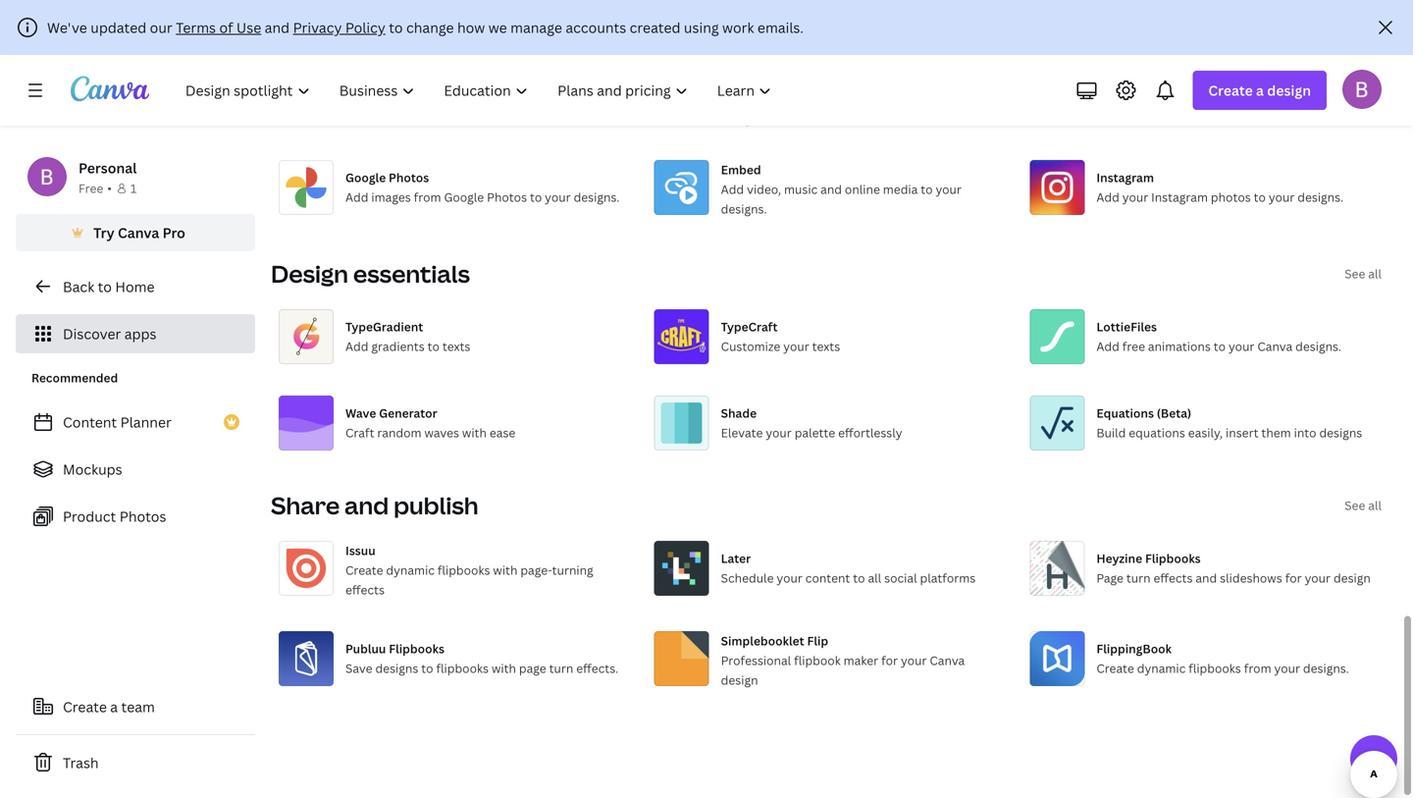Task type: vqa. For each thing, say whether or not it's contained in the screenshot.
their to the left
no



Task type: locate. For each thing, give the bounding box(es) containing it.
online
[[845, 181, 880, 197]]

them left 'into'
[[1262, 425, 1292, 441]]

1 vertical spatial all
[[1369, 497, 1382, 513]]

product photos link
[[16, 497, 255, 536]]

add
[[721, 181, 744, 197], [346, 189, 369, 205], [1097, 189, 1120, 205], [346, 338, 369, 354], [1097, 338, 1120, 354]]

embed add video, music and online media to your designs.
[[721, 161, 962, 217]]

flipbooks inside heyzine flipbooks page turn effects and slideshows for your design
[[1146, 550, 1201, 566]]

list
[[16, 403, 255, 536]]

designs right 'into'
[[1320, 425, 1363, 441]]

add inside typegradient add gradients to texts
[[346, 338, 369, 354]]

0 horizontal spatial designs
[[375, 660, 419, 676]]

1 horizontal spatial design
[[1268, 81, 1312, 100]]

2 horizontal spatial design
[[1334, 570, 1371, 586]]

from inside the google photos add images from google photos to your designs.
[[414, 189, 441, 205]]

2 horizontal spatial canva
[[1258, 338, 1293, 354]]

assets
[[792, 91, 828, 107]]

gradients
[[372, 338, 425, 354]]

with inside wave generator craft random waves with ease
[[462, 425, 487, 441]]

texts
[[443, 338, 471, 354], [813, 338, 841, 354]]

to inside "instagram add your instagram photos to your designs."
[[1254, 189, 1266, 205]]

1 vertical spatial turn
[[549, 660, 574, 676]]

canva up equations (beta) build equations easily, insert them into designs
[[1258, 338, 1293, 354]]

1 horizontal spatial canva
[[930, 652, 965, 668]]

0 vertical spatial canva
[[118, 223, 159, 242]]

typecraft customize your texts
[[721, 318, 841, 354]]

flipbooks inside issuu create dynamic flipbooks with page-turning effects
[[438, 562, 490, 578]]

0 horizontal spatial effects
[[346, 582, 385, 598]]

your inside the google photos add images from google photos to your designs.
[[545, 189, 571, 205]]

2 see all button from the top
[[1345, 496, 1382, 515]]

dynamic inside 'flippingbook create dynamic flipbooks from your designs.'
[[1138, 660, 1186, 676]]

share
[[271, 489, 340, 521]]

from down slideshows
[[1245, 660, 1272, 676]]

design inside simplebooklet flip professional flipbook maker for your canva design
[[721, 672, 758, 688]]

issuu
[[346, 542, 376, 559]]

turn right page
[[549, 660, 574, 676]]

all for design essentials
[[1369, 265, 1382, 282]]

1 horizontal spatial them
[[1262, 425, 1292, 441]]

effects
[[1154, 570, 1193, 586], [346, 582, 385, 598]]

create inside button
[[63, 698, 107, 716]]

photos for product photos
[[119, 507, 166, 526]]

images
[[372, 189, 411, 205]]

2 see from the top
[[1345, 497, 1366, 513]]

with
[[462, 425, 487, 441], [493, 562, 518, 578], [492, 660, 516, 676]]

content
[[63, 413, 117, 431]]

1 vertical spatial canva
[[1258, 338, 1293, 354]]

them right add at the right
[[880, 91, 910, 107]]

from for flipbooks
[[1245, 660, 1272, 676]]

0 vertical spatial dynamic
[[386, 562, 435, 578]]

for right slideshows
[[1286, 570, 1302, 586]]

free •
[[79, 180, 112, 196]]

1 vertical spatial dynamic
[[1138, 660, 1186, 676]]

add inside "instagram add your instagram photos to your designs."
[[1097, 189, 1120, 205]]

flipbooks right publuu
[[389, 641, 445, 657]]

your inside simplebooklet flip professional flipbook maker for your canva design
[[901, 652, 927, 668]]

from for images
[[414, 189, 441, 205]]

free
[[79, 180, 103, 196]]

0 vertical spatial design
[[1268, 81, 1312, 100]]

flippingbook create dynamic flipbooks from your designs.
[[1097, 641, 1350, 676]]

from inside 'flippingbook create dynamic flipbooks from your designs.'
[[1245, 660, 1272, 676]]

turn down heyzine
[[1127, 570, 1151, 586]]

0 vertical spatial instagram
[[1097, 169, 1154, 185]]

1 horizontal spatial from
[[1245, 660, 1272, 676]]

google right images
[[444, 189, 484, 205]]

0 vertical spatial a
[[1257, 81, 1264, 100]]

with left ease
[[462, 425, 487, 441]]

0 vertical spatial from
[[414, 189, 441, 205]]

your
[[764, 91, 790, 107], [928, 91, 954, 107], [936, 181, 962, 197], [545, 189, 571, 205], [1123, 189, 1149, 205], [1269, 189, 1295, 205], [784, 338, 810, 354], [1229, 338, 1255, 354], [766, 425, 792, 441], [777, 570, 803, 586], [1305, 570, 1331, 586], [901, 652, 927, 668], [1275, 660, 1301, 676]]

1 vertical spatial see all
[[1345, 497, 1382, 513]]

effects inside heyzine flipbooks page turn effects and slideshows for your design
[[1154, 570, 1193, 586]]

flipbooks
[[438, 562, 490, 578], [436, 660, 489, 676], [1189, 660, 1242, 676]]

create down flippingbook
[[1097, 660, 1135, 676]]

use
[[237, 18, 261, 37]]

add for online
[[721, 181, 744, 197]]

for right maker
[[882, 652, 898, 668]]

1 horizontal spatial effects
[[1154, 570, 1193, 586]]

1 vertical spatial designs
[[375, 660, 419, 676]]

back
[[63, 277, 94, 296]]

create up "instagram add your instagram photos to your designs."
[[1209, 81, 1253, 100]]

canva
[[118, 223, 159, 242], [1258, 338, 1293, 354], [930, 652, 965, 668]]

equations
[[1129, 425, 1186, 441]]

1 horizontal spatial designs
[[1320, 425, 1363, 441]]

with left page
[[492, 660, 516, 676]]

flipbooks inside publuu flipbooks save designs to flipbooks with page turn effects.
[[389, 641, 445, 657]]

for
[[1286, 570, 1302, 586], [882, 652, 898, 668]]

flippingbook
[[1097, 641, 1172, 657]]

texts right gradients
[[443, 338, 471, 354]]

flipbooks inside 'flippingbook create dynamic flipbooks from your designs.'
[[1189, 660, 1242, 676]]

see all
[[1345, 265, 1382, 282], [1345, 497, 1382, 513]]

add inside the google photos add images from google photos to your designs.
[[346, 189, 369, 205]]

accounts
[[566, 18, 627, 37]]

all
[[1369, 265, 1382, 282], [1369, 497, 1382, 513], [868, 570, 882, 586]]

2 texts from the left
[[813, 338, 841, 354]]

and right music
[[821, 181, 842, 197]]

1 vertical spatial see all button
[[1345, 496, 1382, 515]]

1 horizontal spatial dynamic
[[1138, 660, 1186, 676]]

flipbooks
[[1146, 550, 1201, 566], [389, 641, 445, 657]]

0 horizontal spatial flipbooks
[[389, 641, 445, 657]]

1 vertical spatial from
[[1245, 660, 1272, 676]]

0 vertical spatial flipbooks
[[1146, 550, 1201, 566]]

0 vertical spatial for
[[1286, 570, 1302, 586]]

typecraft
[[721, 318, 778, 335]]

effects right page
[[1154, 570, 1193, 586]]

mockups
[[63, 460, 122, 479]]

create down issuu
[[346, 562, 383, 578]]

lottiefiles
[[1097, 318, 1157, 335]]

0 vertical spatial with
[[462, 425, 487, 441]]

see all button for design essentials
[[1345, 264, 1382, 284]]

professional
[[721, 652, 791, 668]]

your inside the typecraft customize your texts
[[784, 338, 810, 354]]

and left slideshows
[[1196, 570, 1218, 586]]

create a design button
[[1193, 71, 1327, 110]]

canva down platforms
[[930, 652, 965, 668]]

texts right customize
[[813, 338, 841, 354]]

0 horizontal spatial a
[[110, 698, 118, 716]]

canva right try
[[118, 223, 159, 242]]

designs.
[[721, 110, 767, 127], [574, 189, 620, 205], [1298, 189, 1344, 205], [721, 201, 767, 217], [1296, 338, 1342, 354], [1304, 660, 1350, 676]]

with inside issuu create dynamic flipbooks with page-turning effects
[[493, 562, 518, 578]]

add inside embed add video, music and online media to your designs.
[[721, 181, 744, 197]]

0 horizontal spatial from
[[414, 189, 441, 205]]

1 vertical spatial design
[[1334, 570, 1371, 586]]

and right use
[[265, 18, 290, 37]]

0 horizontal spatial photos
[[119, 507, 166, 526]]

trash link
[[16, 743, 255, 782]]

flipbooks down publish
[[438, 562, 490, 578]]

flipbooks down slideshows
[[1189, 660, 1242, 676]]

0 horizontal spatial texts
[[443, 338, 471, 354]]

1 horizontal spatial texts
[[813, 338, 841, 354]]

0 horizontal spatial canva
[[118, 223, 159, 242]]

0 horizontal spatial turn
[[549, 660, 574, 676]]

a inside dropdown button
[[1257, 81, 1264, 100]]

google up images
[[346, 169, 386, 185]]

try
[[93, 223, 115, 242]]

into
[[1295, 425, 1317, 441]]

turn inside publuu flipbooks save designs to flipbooks with page turn effects.
[[549, 660, 574, 676]]

1 horizontal spatial a
[[1257, 81, 1264, 100]]

1 horizontal spatial turn
[[1127, 570, 1151, 586]]

1 see all from the top
[[1345, 265, 1382, 282]]

0 vertical spatial see
[[1345, 265, 1366, 282]]

turn
[[1127, 570, 1151, 586], [549, 660, 574, 676]]

schedule
[[721, 570, 774, 586]]

0 vertical spatial see all button
[[1345, 264, 1382, 284]]

designs. inside "instagram add your instagram photos to your designs."
[[1298, 189, 1344, 205]]

we've
[[47, 18, 87, 37]]

bob builder image
[[1343, 69, 1382, 109]]

designs inside publuu flipbooks save designs to flipbooks with page turn effects.
[[375, 660, 419, 676]]

1 horizontal spatial for
[[1286, 570, 1302, 586]]

1 texts from the left
[[443, 338, 471, 354]]

with left page-
[[493, 562, 518, 578]]

content planner
[[63, 413, 172, 431]]

planner
[[120, 413, 172, 431]]

0 vertical spatial all
[[1369, 265, 1382, 282]]

policy
[[345, 18, 386, 37]]

dynamic for issuu
[[386, 562, 435, 578]]

shade elevate your palette effortlessly
[[721, 405, 903, 441]]

1 see from the top
[[1345, 265, 1366, 282]]

1 vertical spatial them
[[1262, 425, 1292, 441]]

effects down issuu
[[346, 582, 385, 598]]

1 see all button from the top
[[1345, 264, 1382, 284]]

and left add at the right
[[831, 91, 853, 107]]

1 horizontal spatial flipbooks
[[1146, 550, 1201, 566]]

create inside dropdown button
[[1209, 81, 1253, 100]]

canva inside button
[[118, 223, 159, 242]]

1 vertical spatial a
[[110, 698, 118, 716]]

to inside the access your assets and add them to your designs.
[[913, 91, 925, 107]]

1 vertical spatial with
[[493, 562, 518, 578]]

insert
[[1226, 425, 1259, 441]]

flipbooks right heyzine
[[1146, 550, 1201, 566]]

0 vertical spatial photos
[[389, 169, 429, 185]]

we've updated our terms of use and privacy policy to change how we manage accounts created using work emails.
[[47, 18, 804, 37]]

designs down publuu
[[375, 660, 419, 676]]

for inside heyzine flipbooks page turn effects and slideshows for your design
[[1286, 570, 1302, 586]]

emails.
[[758, 18, 804, 37]]

0 horizontal spatial dynamic
[[386, 562, 435, 578]]

1 vertical spatial see
[[1345, 497, 1366, 513]]

heyzine
[[1097, 550, 1143, 566]]

turn inside heyzine flipbooks page turn effects and slideshows for your design
[[1127, 570, 1151, 586]]

privacy policy link
[[293, 18, 386, 37]]

dynamic down flippingbook
[[1138, 660, 1186, 676]]

add for your
[[1097, 338, 1120, 354]]

ease
[[490, 425, 516, 441]]

0 vertical spatial see all
[[1345, 265, 1382, 282]]

0 horizontal spatial design
[[721, 672, 758, 688]]

design essentials
[[271, 258, 470, 290]]

0 vertical spatial turn
[[1127, 570, 1151, 586]]

to inside the google photos add images from google photos to your designs.
[[530, 189, 542, 205]]

0 horizontal spatial them
[[880, 91, 910, 107]]

turning
[[552, 562, 594, 578]]

add
[[855, 91, 877, 107]]

dynamic inside issuu create dynamic flipbooks with page-turning effects
[[386, 562, 435, 578]]

2 horizontal spatial photos
[[487, 189, 527, 205]]

palette
[[795, 425, 836, 441]]

them
[[880, 91, 910, 107], [1262, 425, 1292, 441]]

to inside lottiefiles add free animations to your canva designs.
[[1214, 338, 1226, 354]]

photos inside product photos link
[[119, 507, 166, 526]]

flipbooks for issuu
[[438, 562, 490, 578]]

1 vertical spatial flipbooks
[[389, 641, 445, 657]]

2 vertical spatial design
[[721, 672, 758, 688]]

your inside shade elevate your palette effortlessly
[[766, 425, 792, 441]]

design inside heyzine flipbooks page turn effects and slideshows for your design
[[1334, 570, 1371, 586]]

1 horizontal spatial photos
[[389, 169, 429, 185]]

content
[[806, 570, 850, 586]]

them inside equations (beta) build equations easily, insert them into designs
[[1262, 425, 1292, 441]]

1 horizontal spatial google
[[444, 189, 484, 205]]

see all button for share and publish
[[1345, 496, 1382, 515]]

all for share and publish
[[1369, 497, 1382, 513]]

flipbooks for to
[[389, 641, 445, 657]]

craft
[[346, 425, 375, 441]]

instagram
[[1097, 169, 1154, 185], [1152, 189, 1208, 205]]

create inside 'flippingbook create dynamic flipbooks from your designs.'
[[1097, 660, 1135, 676]]

from right images
[[414, 189, 441, 205]]

add inside lottiefiles add free animations to your canva designs.
[[1097, 338, 1120, 354]]

design inside dropdown button
[[1268, 81, 1312, 100]]

build
[[1097, 425, 1126, 441]]

1 vertical spatial for
[[882, 652, 898, 668]]

create left team
[[63, 698, 107, 716]]

1
[[130, 180, 137, 196]]

0 vertical spatial them
[[880, 91, 910, 107]]

1 vertical spatial photos
[[487, 189, 527, 205]]

0 vertical spatial designs
[[1320, 425, 1363, 441]]

0 horizontal spatial for
[[882, 652, 898, 668]]

designs. inside the google photos add images from google photos to your designs.
[[574, 189, 620, 205]]

dynamic for flippingbook
[[1138, 660, 1186, 676]]

2 vertical spatial all
[[868, 570, 882, 586]]

2 see all from the top
[[1345, 497, 1382, 513]]

dynamic down publish
[[386, 562, 435, 578]]

flipbooks left page
[[436, 660, 489, 676]]

a for team
[[110, 698, 118, 716]]

publuu
[[346, 641, 386, 657]]

designs
[[1320, 425, 1363, 441], [375, 660, 419, 676]]

2 vertical spatial photos
[[119, 507, 166, 526]]

2 vertical spatial with
[[492, 660, 516, 676]]

and inside heyzine flipbooks page turn effects and slideshows for your design
[[1196, 570, 1218, 586]]

designs inside equations (beta) build equations easily, insert them into designs
[[1320, 425, 1363, 441]]

your inside heyzine flipbooks page turn effects and slideshows for your design
[[1305, 570, 1331, 586]]

flipbooks for flippingbook
[[1189, 660, 1242, 676]]

0 horizontal spatial google
[[346, 169, 386, 185]]

lottiefiles add free animations to your canva designs.
[[1097, 318, 1342, 354]]

texts inside typegradient add gradients to texts
[[443, 338, 471, 354]]

access
[[721, 91, 761, 107]]

2 vertical spatial canva
[[930, 652, 965, 668]]

a inside button
[[110, 698, 118, 716]]



Task type: describe. For each thing, give the bounding box(es) containing it.
instagram add your instagram photos to your designs.
[[1097, 169, 1344, 205]]

easily,
[[1189, 425, 1223, 441]]

designs. inside the access your assets and add them to your designs.
[[721, 110, 767, 127]]

to inside publuu flipbooks save designs to flipbooks with page turn effects.
[[421, 660, 433, 676]]

equations
[[1097, 405, 1154, 421]]

updated
[[91, 18, 147, 37]]

flipbooks for effects
[[1146, 550, 1201, 566]]

privacy
[[293, 18, 342, 37]]

page-
[[521, 562, 552, 578]]

designs. inside 'flippingbook create dynamic flipbooks from your designs.'
[[1304, 660, 1350, 676]]

see all for design essentials
[[1345, 265, 1382, 282]]

(beta)
[[1157, 405, 1192, 421]]

all inside later schedule your content to all social platforms
[[868, 570, 882, 586]]

heyzine flipbooks page turn effects and slideshows for your design
[[1097, 550, 1371, 586]]

music
[[784, 181, 818, 197]]

terms
[[176, 18, 216, 37]]

to inside embed add video, music and online media to your designs.
[[921, 181, 933, 197]]

generator
[[379, 405, 438, 421]]

and inside the access your assets and add them to your designs.
[[831, 91, 853, 107]]

them inside the access your assets and add them to your designs.
[[880, 91, 910, 107]]

created
[[630, 18, 681, 37]]

product
[[63, 507, 116, 526]]

maker
[[844, 652, 879, 668]]

top level navigation element
[[173, 71, 789, 110]]

of
[[219, 18, 233, 37]]

and up issuu
[[345, 489, 389, 521]]

canva inside lottiefiles add free animations to your canva designs.
[[1258, 338, 1293, 354]]

your inside lottiefiles add free animations to your canva designs.
[[1229, 338, 1255, 354]]

random
[[377, 425, 422, 441]]

using
[[684, 18, 719, 37]]

we
[[489, 18, 507, 37]]

team
[[121, 698, 155, 716]]

apps
[[124, 324, 157, 343]]

change
[[406, 18, 454, 37]]

flipbooks inside publuu flipbooks save designs to flipbooks with page turn effects.
[[436, 660, 489, 676]]

free
[[1123, 338, 1146, 354]]

social
[[885, 570, 917, 586]]

try canva pro button
[[16, 214, 255, 251]]

photos for google photos add images from google photos to your designs.
[[389, 169, 429, 185]]

terms of use link
[[176, 18, 261, 37]]

list containing content planner
[[16, 403, 255, 536]]

flip
[[807, 633, 829, 649]]

1 vertical spatial google
[[444, 189, 484, 205]]

video,
[[747, 181, 782, 197]]

1 vertical spatial instagram
[[1152, 189, 1208, 205]]

customize
[[721, 338, 781, 354]]

shade
[[721, 405, 757, 421]]

personal
[[79, 159, 137, 177]]

add for to
[[1097, 189, 1120, 205]]

design
[[271, 258, 349, 290]]

later
[[721, 550, 751, 566]]

page
[[519, 660, 547, 676]]

our
[[150, 18, 173, 37]]

create inside issuu create dynamic flipbooks with page-turning effects
[[346, 562, 383, 578]]

flipbook
[[794, 652, 841, 668]]

page
[[1097, 570, 1124, 586]]

to inside later schedule your content to all social platforms
[[853, 570, 865, 586]]

later schedule your content to all social platforms
[[721, 550, 976, 586]]

pro
[[163, 223, 185, 242]]

canva inside simplebooklet flip professional flipbook maker for your canva design
[[930, 652, 965, 668]]

your inside 'flippingbook create dynamic flipbooks from your designs.'
[[1275, 660, 1301, 676]]

animations
[[1149, 338, 1211, 354]]

designs. inside embed add video, music and online media to your designs.
[[721, 201, 767, 217]]

create a design
[[1209, 81, 1312, 100]]

waves
[[425, 425, 459, 441]]

save
[[346, 660, 373, 676]]

see all for share and publish
[[1345, 497, 1382, 513]]

your inside embed add video, music and online media to your designs.
[[936, 181, 962, 197]]

discover
[[63, 324, 121, 343]]

slideshows
[[1220, 570, 1283, 586]]

typegradient add gradients to texts
[[346, 318, 471, 354]]

share and publish
[[271, 489, 479, 521]]

platforms
[[920, 570, 976, 586]]

effects.
[[577, 660, 619, 676]]

with inside publuu flipbooks save designs to flipbooks with page turn effects.
[[492, 660, 516, 676]]

create a team button
[[16, 687, 255, 726]]

to inside typegradient add gradients to texts
[[428, 338, 440, 354]]

see for share and publish
[[1345, 497, 1366, 513]]

trash
[[63, 753, 99, 772]]

how
[[457, 18, 485, 37]]

product photos
[[63, 507, 166, 526]]

mockups link
[[16, 450, 255, 489]]

discover apps
[[63, 324, 157, 343]]

simplebooklet
[[721, 633, 805, 649]]

for inside simplebooklet flip professional flipbook maker for your canva design
[[882, 652, 898, 668]]

work
[[723, 18, 754, 37]]

texts inside the typecraft customize your texts
[[813, 338, 841, 354]]

access your assets and add them to your designs.
[[721, 91, 954, 127]]

discover apps link
[[16, 314, 255, 353]]

typegradient
[[346, 318, 423, 335]]

back to home link
[[16, 267, 255, 306]]

home
[[115, 277, 155, 296]]

media
[[883, 181, 918, 197]]

photos
[[1211, 189, 1251, 205]]

a for design
[[1257, 81, 1264, 100]]

and inside embed add video, music and online media to your designs.
[[821, 181, 842, 197]]

publish
[[394, 489, 479, 521]]

designs. inside lottiefiles add free animations to your canva designs.
[[1296, 338, 1342, 354]]

simplebooklet flip professional flipbook maker for your canva design
[[721, 633, 965, 688]]

wave generator craft random waves with ease
[[346, 405, 516, 441]]

issuu create dynamic flipbooks with page-turning effects
[[346, 542, 594, 598]]

publuu flipbooks save designs to flipbooks with page turn effects.
[[346, 641, 619, 676]]

effects inside issuu create dynamic flipbooks with page-turning effects
[[346, 582, 385, 598]]

elevate
[[721, 425, 763, 441]]

see for design essentials
[[1345, 265, 1366, 282]]

recommended
[[31, 370, 118, 386]]

content planner link
[[16, 403, 255, 442]]

0 vertical spatial google
[[346, 169, 386, 185]]

your inside later schedule your content to all social platforms
[[777, 570, 803, 586]]



